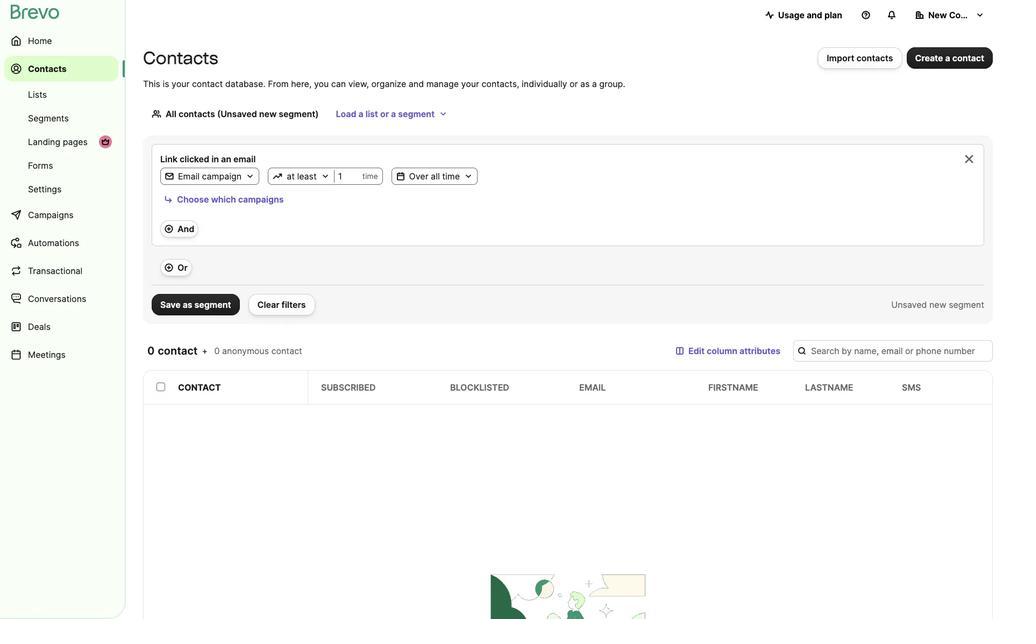 Task type: describe. For each thing, give the bounding box(es) containing it.
unsaved
[[891, 300, 927, 310]]

subscribed
[[321, 382, 376, 393]]

automations link
[[4, 230, 118, 256]]

at least button
[[268, 170, 334, 183]]

individually
[[522, 79, 567, 89]]

clear
[[257, 300, 279, 310]]

campaigns link
[[4, 202, 118, 228]]

settings
[[28, 184, 62, 195]]

a right create
[[945, 53, 950, 63]]

as inside save as segment button
[[183, 300, 192, 310]]

usage and plan button
[[757, 4, 851, 26]]

landing
[[28, 137, 60, 147]]

list
[[366, 109, 378, 119]]

contact left database.
[[192, 79, 223, 89]]

can
[[331, 79, 346, 89]]

campaigns
[[238, 194, 284, 205]]

unsaved new segment
[[891, 300, 984, 310]]

save as segment
[[160, 300, 231, 310]]

contact inside 0 contact + 0 anonymous contact
[[271, 346, 302, 357]]

email
[[233, 154, 256, 165]]

create a contact
[[915, 53, 984, 63]]

an
[[221, 154, 231, 165]]

save as segment button
[[152, 294, 240, 316]]

usage
[[778, 10, 805, 20]]

2 your from the left
[[461, 79, 479, 89]]

automations
[[28, 238, 79, 248]]

column
[[707, 346, 737, 357]]

home link
[[4, 28, 118, 54]]

email
[[579, 382, 606, 393]]

campaigns
[[28, 210, 73, 221]]

home
[[28, 35, 52, 46]]

over all time
[[409, 171, 460, 182]]

campaign
[[202, 171, 242, 182]]

a left 'list'
[[358, 109, 363, 119]]

all
[[166, 109, 176, 119]]

usage and plan
[[778, 10, 842, 20]]

database.
[[225, 79, 266, 89]]

0 inside 0 contact + 0 anonymous contact
[[214, 346, 220, 357]]

lists
[[28, 89, 47, 100]]

deals
[[28, 322, 51, 332]]

import
[[827, 53, 854, 63]]

0 horizontal spatial new
[[259, 109, 277, 119]]

contact left +
[[158, 345, 198, 358]]

0 horizontal spatial contacts
[[28, 63, 67, 74]]

link clicked in an email
[[160, 154, 256, 165]]

view,
[[348, 79, 369, 89]]

clear filters button
[[248, 294, 315, 316]]

company
[[949, 10, 989, 20]]

sms
[[902, 382, 921, 393]]

new company button
[[907, 4, 993, 26]]

which
[[211, 194, 236, 205]]

email campaign
[[178, 171, 242, 182]]

0 horizontal spatial and
[[409, 79, 424, 89]]

landing pages
[[28, 137, 88, 147]]

conversations
[[28, 294, 86, 304]]

and button
[[160, 221, 199, 238]]

a right 'list'
[[391, 109, 396, 119]]

firstname
[[708, 382, 758, 393]]

manage
[[426, 79, 459, 89]]

contacts for import
[[856, 53, 893, 63]]

1 horizontal spatial segment
[[398, 109, 435, 119]]

link
[[160, 154, 178, 165]]

segment for save as segment
[[194, 300, 231, 310]]

email
[[178, 171, 200, 182]]

load a list or a segment
[[336, 109, 435, 119]]

this
[[143, 79, 160, 89]]

over all time button
[[392, 170, 477, 183]]

choose which campaigns button
[[160, 191, 287, 208]]

contact
[[178, 382, 221, 393]]

lists link
[[4, 84, 118, 105]]

organize
[[371, 79, 406, 89]]

new
[[928, 10, 947, 20]]

meetings
[[28, 350, 66, 360]]

1 horizontal spatial contacts
[[143, 48, 218, 68]]

forms
[[28, 160, 53, 171]]

from
[[268, 79, 289, 89]]

0 vertical spatial or
[[569, 79, 578, 89]]

over
[[409, 171, 428, 182]]

segments link
[[4, 108, 118, 129]]

(unsaved
[[217, 109, 257, 119]]

import contacts button
[[818, 47, 902, 69]]

lastname
[[805, 382, 853, 393]]



Task type: vqa. For each thing, say whether or not it's contained in the screenshot.
FIRST
no



Task type: locate. For each thing, give the bounding box(es) containing it.
landing pages link
[[4, 131, 118, 153]]

attributes
[[740, 346, 780, 357]]

contact right anonymous
[[271, 346, 302, 357]]

0 horizontal spatial as
[[183, 300, 192, 310]]

contacts inside button
[[856, 53, 893, 63]]

1 your from the left
[[172, 79, 190, 89]]

1 vertical spatial or
[[380, 109, 389, 119]]

new right unsaved
[[929, 300, 946, 310]]

contacts link
[[4, 56, 118, 82]]

contacts up lists
[[28, 63, 67, 74]]

contacts right all
[[178, 109, 215, 119]]

contact
[[952, 53, 984, 63], [192, 79, 223, 89], [158, 345, 198, 358], [271, 346, 302, 357]]

choose
[[177, 194, 209, 205]]

1 horizontal spatial 0
[[214, 346, 220, 357]]

segment)
[[279, 109, 319, 119]]

0 horizontal spatial or
[[380, 109, 389, 119]]

0 left +
[[147, 345, 155, 358]]

new right (unsaved
[[259, 109, 277, 119]]

0
[[147, 345, 155, 358], [214, 346, 220, 357]]

a left group.
[[592, 79, 597, 89]]

create
[[915, 53, 943, 63]]

1 horizontal spatial time
[[442, 171, 460, 182]]

settings link
[[4, 179, 118, 200]]

your right manage
[[461, 79, 479, 89]]

transactional link
[[4, 258, 118, 284]]

time
[[442, 171, 460, 182], [362, 172, 378, 181]]

or button
[[160, 259, 192, 276]]

edit column attributes
[[688, 346, 780, 357]]

time left over
[[362, 172, 378, 181]]

choose which campaigns
[[177, 194, 284, 205]]

0 horizontal spatial your
[[172, 79, 190, 89]]

None number field
[[334, 171, 362, 182]]

and inside button
[[807, 10, 822, 20]]

deals link
[[4, 314, 118, 340]]

or right individually
[[569, 79, 578, 89]]

1 horizontal spatial or
[[569, 79, 578, 89]]

all
[[431, 171, 440, 182]]

or
[[177, 262, 188, 273]]

and left plan
[[807, 10, 822, 20]]

in
[[211, 154, 219, 165]]

contacts up is
[[143, 48, 218, 68]]

contact inside button
[[952, 53, 984, 63]]

1 horizontal spatial your
[[461, 79, 479, 89]]

left___rvooi image
[[101, 138, 110, 146]]

or inside button
[[380, 109, 389, 119]]

and
[[177, 224, 194, 234]]

segment for unsaved new segment
[[949, 300, 984, 310]]

0 contact + 0 anonymous contact
[[147, 345, 302, 358]]

0 vertical spatial as
[[580, 79, 590, 89]]

email campaign button
[[161, 170, 259, 183]]

at least
[[287, 171, 317, 182]]

1 vertical spatial contacts
[[178, 109, 215, 119]]

clear filters
[[257, 300, 306, 310]]

meetings link
[[4, 342, 118, 368]]

is
[[163, 79, 169, 89]]

all contacts (unsaved new segment)
[[166, 109, 319, 119]]

1 horizontal spatial and
[[807, 10, 822, 20]]

here,
[[291, 79, 312, 89]]

1 horizontal spatial as
[[580, 79, 590, 89]]

group.
[[599, 79, 625, 89]]

1 vertical spatial and
[[409, 79, 424, 89]]

0 vertical spatial contacts
[[856, 53, 893, 63]]

and
[[807, 10, 822, 20], [409, 79, 424, 89]]

1 horizontal spatial contacts
[[856, 53, 893, 63]]

edit column attributes button
[[667, 340, 789, 362]]

1 horizontal spatial new
[[929, 300, 946, 310]]

at
[[287, 171, 295, 182]]

import contacts
[[827, 53, 893, 63]]

you
[[314, 79, 329, 89]]

pages
[[63, 137, 88, 147]]

or right 'list'
[[380, 109, 389, 119]]

0 vertical spatial and
[[807, 10, 822, 20]]

1 vertical spatial as
[[183, 300, 192, 310]]

contacts
[[143, 48, 218, 68], [28, 63, 67, 74]]

forms link
[[4, 155, 118, 176]]

filters
[[282, 300, 306, 310]]

+
[[202, 346, 208, 357]]

and left manage
[[409, 79, 424, 89]]

0 horizontal spatial segment
[[194, 300, 231, 310]]

contacts right import in the right of the page
[[856, 53, 893, 63]]

as left group.
[[580, 79, 590, 89]]

0 horizontal spatial contacts
[[178, 109, 215, 119]]

least
[[297, 171, 317, 182]]

anonymous
[[222, 346, 269, 357]]

your right is
[[172, 79, 190, 89]]

conversations link
[[4, 286, 118, 312]]

1 vertical spatial new
[[929, 300, 946, 310]]

0 horizontal spatial time
[[362, 172, 378, 181]]

2 horizontal spatial segment
[[949, 300, 984, 310]]

contact right create
[[952, 53, 984, 63]]

contacts for all
[[178, 109, 215, 119]]

segment
[[398, 109, 435, 119], [194, 300, 231, 310], [949, 300, 984, 310]]

create a contact button
[[907, 47, 993, 69]]

0 vertical spatial new
[[259, 109, 277, 119]]

your
[[172, 79, 190, 89], [461, 79, 479, 89]]

0 horizontal spatial 0
[[147, 345, 155, 358]]

save
[[160, 300, 181, 310]]

contacts,
[[482, 79, 519, 89]]

segments
[[28, 113, 69, 124]]

as right save
[[183, 300, 192, 310]]

time inside button
[[442, 171, 460, 182]]

edit
[[688, 346, 705, 357]]

Search by name, email or phone number search field
[[793, 340, 993, 362]]

as
[[580, 79, 590, 89], [183, 300, 192, 310]]

load
[[336, 109, 356, 119]]

this is your contact database. from here, you can view, organize and manage your contacts, individually or as a group.
[[143, 79, 625, 89]]

time right all
[[442, 171, 460, 182]]

clicked
[[180, 154, 209, 165]]

blocklisted
[[450, 382, 509, 393]]

transactional
[[28, 266, 82, 276]]

new company
[[928, 10, 989, 20]]

plan
[[824, 10, 842, 20]]

0 right +
[[214, 346, 220, 357]]

a
[[945, 53, 950, 63], [592, 79, 597, 89], [358, 109, 363, 119], [391, 109, 396, 119]]



